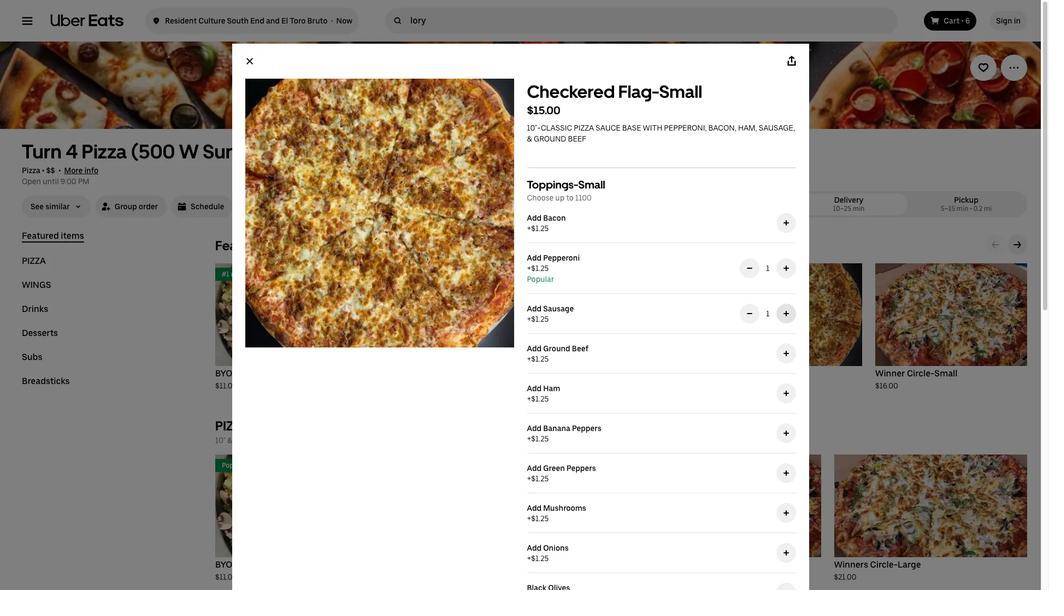 Task type: describe. For each thing, give the bounding box(es) containing it.
#2 most liked
[[387, 271, 428, 278]]

subs button
[[22, 352, 42, 363]]

winner circle-small $16.00
[[876, 369, 958, 390]]

delivery
[[835, 196, 864, 205]]

add for add green peppers + $1.25
[[527, 464, 542, 473]]

$11.00 for checkered flag-small
[[215, 382, 237, 390]]

w
[[179, 140, 199, 164]]

order
[[139, 202, 158, 211]]

1 horizontal spatial featured items
[[215, 238, 305, 254]]

race
[[546, 369, 566, 379]]

small inside winner circle-small $16.00
[[935, 369, 958, 379]]

x button
[[237, 48, 263, 74]]

[object Object] radio
[[793, 194, 906, 215]]

small inside toppings-small choose up to 1100
[[579, 178, 606, 191]]

large for city-
[[588, 369, 612, 379]]

[object Object] radio
[[911, 194, 1024, 215]]

add for add ground beef + $1.25
[[527, 345, 542, 353]]

end
[[251, 16, 265, 25]]

add pepperoni + $1.25 popular
[[527, 254, 580, 284]]

resident culture south end and el toro bruto • now
[[165, 16, 353, 25]]

group order link
[[95, 196, 167, 218]]

green
[[544, 464, 565, 473]]

pickup 5–15 min • 0.2 mi
[[942, 196, 993, 213]]

ground
[[544, 345, 571, 353]]

1 for add pepperoni
[[767, 264, 770, 273]]

add for add onions + $1.25
[[527, 544, 542, 553]]

checkered flag-small $15.00
[[527, 81, 703, 117]]

1 for add sausage
[[767, 310, 770, 318]]

add bacon + $1.25
[[527, 214, 566, 233]]

choose
[[527, 194, 554, 202]]

mi
[[985, 205, 993, 213]]

base
[[623, 124, 642, 132]]

items inside button
[[61, 231, 84, 241]]

+ for add mushrooms + $1.25
[[527, 515, 532, 523]]

ham,
[[739, 124, 758, 132]]

summit
[[203, 140, 272, 164]]

to
[[567, 194, 574, 202]]

2 liked from the left
[[414, 271, 428, 278]]

winners circle-large $21.00
[[835, 560, 922, 582]]

pizzas
[[246, 436, 271, 445]]

desserts button
[[22, 328, 58, 339]]

10"-
[[527, 124, 541, 132]]

#2
[[387, 271, 395, 278]]

resident
[[165, 16, 197, 25]]

1 horizontal spatial pizza
[[82, 140, 127, 164]]

+ for add bacon + $1.25
[[527, 224, 532, 233]]

drinks
[[22, 304, 48, 314]]

more
[[64, 166, 83, 175]]

+ inside add banana peppers + $1.25
[[527, 435, 532, 444]]

small inside checkered flag-small $15.00
[[660, 81, 703, 102]]

el
[[282, 16, 288, 25]]

view more options image
[[1010, 62, 1020, 73]]

mushrooms
[[544, 504, 587, 513]]

add for add mushrooms + $1.25
[[527, 504, 542, 513]]

9:00
[[61, 177, 76, 186]]

wings button
[[22, 280, 51, 291]]

checkered for checkered flag-small $15.00
[[527, 81, 615, 102]]

dialog dialog
[[232, 44, 810, 591]]

until
[[43, 177, 59, 186]]

and
[[266, 16, 280, 25]]

$21.00
[[835, 573, 857, 582]]

winners
[[835, 560, 869, 570]]

breadsticks button
[[22, 376, 70, 387]]

add to favorites image
[[979, 62, 990, 73]]

schedule
[[191, 202, 224, 211]]

pizza inside pizza • $$ • more info open until 9:00 pm
[[22, 166, 40, 175]]

add ham + $1.25
[[527, 384, 561, 404]]

popular inside add pepperoni + $1.25 popular
[[527, 275, 555, 284]]

city-
[[568, 369, 588, 379]]

#1
[[222, 271, 230, 278]]

& inside '10"-classic pizza sauce base with pepperoni, bacon, ham, sausage, & ground beef'
[[527, 135, 533, 143]]

breadsticks
[[22, 376, 70, 387]]

byo- for checkered flag-small
[[215, 369, 237, 379]]

checkered flag-small
[[711, 369, 802, 379]]

1 vertical spatial $16.00
[[628, 573, 651, 582]]

delivery 10–25 min
[[834, 196, 865, 213]]

+ for add sausage + $1.25
[[527, 315, 532, 324]]

turn 4 pizza (500 w summit ave)
[[22, 140, 318, 164]]

$1.25 for mushrooms
[[532, 515, 549, 523]]

south
[[227, 16, 249, 25]]

bruto
[[308, 16, 328, 25]]

$16.00 inside winner circle-small $16.00
[[876, 382, 899, 390]]

now
[[337, 16, 353, 25]]

most for race
[[562, 271, 578, 278]]

liked for byo-small
[[248, 271, 263, 278]]

+ for add pepperoni + $1.25 popular
[[527, 264, 532, 273]]

culture
[[199, 16, 226, 25]]

similar
[[45, 202, 70, 211]]

10"
[[215, 436, 226, 445]]

share ios image
[[787, 56, 798, 67]]

wings
[[22, 280, 51, 290]]

race city-large $20.00
[[546, 369, 612, 390]]

$1.25 inside add banana peppers + $1.25
[[532, 435, 549, 444]]

onions
[[544, 544, 569, 553]]

• right '$$'
[[58, 166, 61, 175]]

circle- for large
[[871, 560, 898, 570]]

add ground beef + $1.25
[[527, 345, 589, 364]]

navigation containing featured items
[[22, 231, 189, 400]]

0.2
[[974, 205, 983, 213]]

5–15
[[942, 205, 956, 213]]

$1.25 for sausage
[[532, 315, 549, 324]]

ground
[[534, 135, 567, 143]]

beef
[[568, 135, 587, 143]]

sauce
[[596, 124, 621, 132]]



Task type: vqa. For each thing, say whether or not it's contained in the screenshot.
quick add IMAGE to the left
no



Task type: locate. For each thing, give the bounding box(es) containing it.
pizza up the '14"'
[[215, 418, 251, 434]]

$1.25 down mushrooms
[[532, 515, 549, 523]]

circle- right winner
[[908, 369, 935, 379]]

byo-small $11.00 for winners circle-large
[[215, 560, 260, 582]]

#1 most liked
[[222, 271, 263, 278]]

most right #2
[[397, 271, 412, 278]]

$1.25 down sausage
[[532, 315, 549, 324]]

beef
[[572, 345, 589, 353]]

pizza • $$ • more info open until 9:00 pm
[[22, 166, 98, 186]]

pizza for pizza 10" & 14" pizzas
[[215, 418, 251, 434]]

pickup
[[955, 196, 979, 205]]

1100
[[576, 194, 592, 202]]

7 + from the top
[[527, 475, 532, 483]]

+ for add ham + $1.25
[[527, 395, 532, 404]]

pizza button
[[22, 256, 46, 267]]

uber eats home image
[[50, 14, 124, 27]]

$1.25 inside add green peppers + $1.25
[[532, 475, 549, 483]]

featured up pizza button on the top of the page
[[22, 231, 59, 241]]

items
[[61, 231, 84, 241], [272, 238, 305, 254]]

three dots horizontal button
[[1002, 55, 1028, 81]]

0 horizontal spatial $16.00
[[628, 573, 651, 582]]

0 vertical spatial pizza
[[82, 140, 127, 164]]

large inside the race city-large $20.00
[[588, 369, 612, 379]]

featured items up #1 most liked
[[215, 238, 305, 254]]

group
[[115, 202, 137, 211]]

3 $1.25 from the top
[[532, 315, 549, 324]]

most right the #1
[[231, 271, 247, 278]]

0 vertical spatial 1
[[767, 264, 770, 273]]

$1.25 for bacon
[[532, 224, 549, 233]]

+ inside add pepperoni + $1.25 popular
[[527, 264, 532, 273]]

turn
[[22, 140, 62, 164]]

add left sausage
[[527, 305, 542, 313]]

1 horizontal spatial min
[[957, 205, 969, 213]]

close image
[[245, 57, 254, 66]]

2 most from the left
[[397, 271, 412, 278]]

previous image
[[992, 241, 1001, 249]]

$1.25 inside add mushrooms + $1.25
[[532, 515, 549, 523]]

+ for add onions + $1.25
[[527, 555, 532, 563]]

0 vertical spatial pizza
[[574, 124, 595, 132]]

classic
[[541, 124, 573, 132]]

pizza up beef
[[574, 124, 595, 132]]

$1.25 for ham
[[532, 395, 549, 404]]

sausage,
[[759, 124, 796, 132]]

6 $1.25 from the top
[[532, 435, 549, 444]]

9 + from the top
[[527, 555, 532, 563]]

1 vertical spatial byo-small $11.00
[[215, 560, 260, 582]]

peppers right banana in the bottom of the page
[[573, 424, 602, 433]]

most for byo-
[[231, 271, 247, 278]]

bacon,
[[709, 124, 737, 132]]

add left onions
[[527, 544, 542, 553]]

$1.25 down ham
[[532, 395, 549, 404]]

sign in
[[997, 16, 1022, 25]]

pizza 10" & 14" pizzas
[[215, 418, 271, 445]]

featured inside button
[[22, 231, 59, 241]]

add for add pepperoni + $1.25 popular
[[527, 254, 542, 262]]

1 vertical spatial checkered
[[711, 369, 755, 379]]

• left 0.2 at the right
[[971, 205, 973, 213]]

6
[[966, 16, 971, 25]]

• left now
[[331, 16, 333, 25]]

pizza inside '10"-classic pizza sauce base with pepperoni, bacon, ham, sausage, & ground beef'
[[574, 124, 595, 132]]

$11.00
[[215, 382, 237, 390], [215, 573, 237, 582]]

1 vertical spatial peppers
[[567, 464, 596, 473]]

add inside the add bacon + $1.25
[[527, 214, 542, 223]]

0 horizontal spatial featured
[[22, 231, 59, 241]]

$1.25 inside the add ham + $1.25
[[532, 395, 549, 404]]

$1.25 down bacon
[[532, 224, 549, 233]]

circle- inside winners circle-large $21.00
[[871, 560, 898, 570]]

#3 most liked
[[552, 271, 594, 278]]

peppers for add banana peppers
[[573, 424, 602, 433]]

$20.00
[[546, 382, 569, 390]]

add onions + $1.25
[[527, 544, 569, 563]]

featured up #1 most liked
[[215, 238, 269, 254]]

1 horizontal spatial circle-
[[908, 369, 935, 379]]

• left '6'
[[962, 16, 964, 25]]

schedule button
[[171, 196, 233, 218], [171, 196, 233, 218]]

toro
[[290, 16, 306, 25]]

add for add sausage + $1.25
[[527, 305, 542, 313]]

7 add from the top
[[527, 464, 542, 473]]

in
[[1015, 16, 1022, 25]]

pepperoni,
[[665, 124, 707, 132]]

pizza up open
[[22, 166, 40, 175]]

1 vertical spatial large
[[898, 560, 922, 570]]

add left mushrooms
[[527, 504, 542, 513]]

drinks button
[[22, 304, 48, 315]]

cart
[[945, 16, 960, 25]]

sausage
[[544, 305, 574, 313]]

toppings-
[[527, 178, 579, 191]]

$1.25 down banana in the bottom of the page
[[532, 435, 549, 444]]

2 horizontal spatial liked
[[579, 271, 594, 278]]

pizza
[[574, 124, 595, 132], [22, 256, 46, 266], [215, 418, 251, 434]]

liked
[[248, 271, 263, 278], [414, 271, 428, 278], [579, 271, 594, 278]]

info
[[84, 166, 98, 175]]

0 vertical spatial &
[[527, 135, 533, 143]]

liked right the #1
[[248, 271, 263, 278]]

up
[[556, 194, 565, 202]]

• left '$$'
[[42, 166, 45, 175]]

6 + from the top
[[527, 435, 532, 444]]

3 add from the top
[[527, 305, 542, 313]]

1 horizontal spatial most
[[397, 271, 412, 278]]

min down pickup
[[957, 205, 969, 213]]

circle- for small
[[908, 369, 935, 379]]

$1.25 inside add onions + $1.25
[[532, 555, 549, 563]]

add left banana in the bottom of the page
[[527, 424, 542, 433]]

2 add from the top
[[527, 254, 542, 262]]

group order
[[115, 202, 158, 211]]

3 liked from the left
[[579, 271, 594, 278]]

peppers inside add green peppers + $1.25
[[567, 464, 596, 473]]

add inside add ground beef + $1.25
[[527, 345, 542, 353]]

4
[[66, 140, 78, 164]]

pizza for pizza
[[22, 256, 46, 266]]

8 add from the top
[[527, 504, 542, 513]]

1 most from the left
[[231, 271, 247, 278]]

&
[[527, 135, 533, 143], [227, 436, 232, 445]]

1 + from the top
[[527, 224, 532, 233]]

9 $1.25 from the top
[[532, 555, 549, 563]]

$1.25 for pepperoni
[[532, 264, 549, 273]]

0 horizontal spatial checkered
[[527, 81, 615, 102]]

1 byo- from the top
[[215, 369, 237, 379]]

4 + from the top
[[527, 355, 532, 364]]

+ inside add mushrooms + $1.25
[[527, 515, 532, 523]]

2 horizontal spatial most
[[562, 271, 578, 278]]

add inside add green peppers + $1.25
[[527, 464, 542, 473]]

3 most from the left
[[562, 271, 578, 278]]

1 horizontal spatial featured
[[215, 238, 269, 254]]

1 liked from the left
[[248, 271, 263, 278]]

9 add from the top
[[527, 544, 542, 553]]

peppers right the green
[[567, 464, 596, 473]]

liked down "pepperoni"
[[579, 271, 594, 278]]

$1.25 down onions
[[532, 555, 549, 563]]

10"-classic pizza sauce base with pepperoni, bacon, ham, sausage, & ground beef
[[527, 124, 796, 143]]

flag-
[[619, 81, 660, 102], [757, 369, 778, 379]]

2 horizontal spatial pizza
[[574, 124, 595, 132]]

pizza inside 'pizza 10" & 14" pizzas'
[[215, 418, 251, 434]]

$1.25 down "ground"
[[532, 355, 549, 364]]

0 horizontal spatial min
[[853, 205, 865, 213]]

featured items button
[[22, 231, 84, 243]]

open
[[22, 177, 41, 186]]

1 horizontal spatial pizza
[[215, 418, 251, 434]]

byo- for winners circle-large
[[215, 560, 237, 570]]

large inside winners circle-large $21.00
[[898, 560, 922, 570]]

& left the '14"'
[[227, 436, 232, 445]]

0 vertical spatial $16.00
[[876, 382, 899, 390]]

0 horizontal spatial items
[[61, 231, 84, 241]]

3 + from the top
[[527, 315, 532, 324]]

0 vertical spatial checkered
[[527, 81, 615, 102]]

min for pickup
[[957, 205, 969, 213]]

4 add from the top
[[527, 345, 542, 353]]

peppers inside add banana peppers + $1.25
[[573, 424, 602, 433]]

• inside pickup 5–15 min • 0.2 mi
[[971, 205, 973, 213]]

1 vertical spatial pizza
[[22, 166, 40, 175]]

min inside delivery 10–25 min
[[853, 205, 865, 213]]

0 vertical spatial peppers
[[573, 424, 602, 433]]

1 byo-small $11.00 from the top
[[215, 369, 260, 390]]

0 vertical spatial popular
[[527, 275, 555, 284]]

0 horizontal spatial &
[[227, 436, 232, 445]]

add for add banana peppers + $1.25
[[527, 424, 542, 433]]

add inside add banana peppers + $1.25
[[527, 424, 542, 433]]

0 horizontal spatial pizza
[[22, 256, 46, 266]]

add inside add sausage + $1.25
[[527, 305, 542, 313]]

popular
[[527, 275, 555, 284], [222, 462, 246, 470]]

$1.25 inside add ground beef + $1.25
[[532, 355, 549, 364]]

5 add from the top
[[527, 384, 542, 393]]

pizza up info
[[82, 140, 127, 164]]

with
[[643, 124, 663, 132]]

liked for race city-large
[[579, 271, 594, 278]]

1 $1.25 from the top
[[532, 224, 549, 233]]

featured items
[[22, 231, 84, 241], [215, 238, 305, 254]]

ham
[[544, 384, 561, 393]]

pizza up 'wings'
[[22, 256, 46, 266]]

navigation
[[22, 231, 189, 400]]

1 $11.00 from the top
[[215, 382, 237, 390]]

$1.25 inside add pepperoni + $1.25 popular
[[532, 264, 549, 273]]

4 $1.25 from the top
[[532, 355, 549, 364]]

+ inside the add ham + $1.25
[[527, 395, 532, 404]]

banana
[[544, 424, 571, 433]]

8 + from the top
[[527, 515, 532, 523]]

$1.25 down the green
[[532, 475, 549, 483]]

add inside add pepperoni + $1.25 popular
[[527, 254, 542, 262]]

1 1 from the top
[[767, 264, 770, 273]]

1 vertical spatial &
[[227, 436, 232, 445]]

toppings-small choose up to 1100
[[527, 178, 606, 202]]

1 horizontal spatial liked
[[414, 271, 428, 278]]

10–25
[[834, 205, 852, 213]]

add left "pepperoni"
[[527, 254, 542, 262]]

checkered for checkered flag-small
[[711, 369, 755, 379]]

small
[[660, 81, 703, 102], [579, 178, 606, 191], [237, 369, 260, 379], [778, 369, 802, 379], [935, 369, 958, 379], [237, 560, 260, 570]]

add left ham
[[527, 384, 542, 393]]

& down 10"-
[[527, 135, 533, 143]]

flag- for checkered flag-small $15.00
[[619, 81, 660, 102]]

add left the green
[[527, 464, 542, 473]]

2 min from the left
[[957, 205, 969, 213]]

1 horizontal spatial popular
[[527, 275, 555, 284]]

min for delivery
[[853, 205, 865, 213]]

see similar
[[31, 202, 70, 211]]

popular down "pepperoni"
[[527, 275, 555, 284]]

$1.25 inside the add bacon + $1.25
[[532, 224, 549, 233]]

7 $1.25 from the top
[[532, 475, 549, 483]]

large for circle-
[[898, 560, 922, 570]]

ave)
[[276, 140, 318, 164]]

circle- right winners
[[871, 560, 898, 570]]

main navigation menu image
[[22, 15, 33, 26]]

6 add from the top
[[527, 424, 542, 433]]

1 vertical spatial pizza
[[22, 256, 46, 266]]

add for add bacon + $1.25
[[527, 214, 542, 223]]

5 + from the top
[[527, 395, 532, 404]]

byo-small $11.00
[[215, 369, 260, 390], [215, 560, 260, 582]]

1 vertical spatial circle-
[[871, 560, 898, 570]]

bacon
[[544, 214, 566, 223]]

1 vertical spatial $11.00
[[215, 573, 237, 582]]

flag- inside checkered flag-small $15.00
[[619, 81, 660, 102]]

0 vertical spatial byo-small $11.00
[[215, 369, 260, 390]]

add sausage + $1.25
[[527, 305, 574, 324]]

2 byo-small $11.00 from the top
[[215, 560, 260, 582]]

+ inside add green peppers + $1.25
[[527, 475, 532, 483]]

desserts
[[22, 328, 58, 339]]

1 vertical spatial popular
[[222, 462, 246, 470]]

5 $1.25 from the top
[[532, 395, 549, 404]]

pizza
[[82, 140, 127, 164], [22, 166, 40, 175]]

(500
[[131, 140, 175, 164]]

2 vertical spatial pizza
[[215, 418, 251, 434]]

1 horizontal spatial large
[[898, 560, 922, 570]]

1 horizontal spatial items
[[272, 238, 305, 254]]

min inside pickup 5–15 min • 0.2 mi
[[957, 205, 969, 213]]

1 horizontal spatial checkered
[[711, 369, 755, 379]]

add left bacon
[[527, 214, 542, 223]]

2 byo- from the top
[[215, 560, 237, 570]]

flag- for checkered flag-small
[[757, 369, 778, 379]]

winner
[[876, 369, 906, 379]]

circle- inside winner circle-small $16.00
[[908, 369, 935, 379]]

pm
[[78, 177, 89, 186]]

add inside add onions + $1.25
[[527, 544, 542, 553]]

0 horizontal spatial liked
[[248, 271, 263, 278]]

1 add from the top
[[527, 214, 542, 223]]

$$
[[46, 166, 55, 175]]

min down delivery
[[853, 205, 865, 213]]

checkered inside checkered flag-small $15.00
[[527, 81, 615, 102]]

1 horizontal spatial flag-
[[757, 369, 778, 379]]

byo-small $11.00 for checkered flag-small
[[215, 369, 260, 390]]

0 vertical spatial byo-
[[215, 369, 237, 379]]

0 vertical spatial flag-
[[619, 81, 660, 102]]

$1.25 left #3
[[532, 264, 549, 273]]

1 vertical spatial 1
[[767, 310, 770, 318]]

+ inside add onions + $1.25
[[527, 555, 532, 563]]

add for add ham + $1.25
[[527, 384, 542, 393]]

peppers for add green peppers
[[567, 464, 596, 473]]

0 horizontal spatial most
[[231, 271, 247, 278]]

+ inside add sausage + $1.25
[[527, 315, 532, 324]]

2 1 from the top
[[767, 310, 770, 318]]

subs
[[22, 352, 42, 363]]

more info link
[[64, 166, 98, 175]]

$1.25 for onions
[[532, 555, 549, 563]]

see
[[31, 202, 44, 211]]

1 horizontal spatial $16.00
[[876, 382, 899, 390]]

0 vertical spatial large
[[588, 369, 612, 379]]

0 horizontal spatial circle-
[[871, 560, 898, 570]]

0 horizontal spatial popular
[[222, 462, 246, 470]]

0 horizontal spatial featured items
[[22, 231, 84, 241]]

popular down the '14"'
[[222, 462, 246, 470]]

add green peppers + $1.25
[[527, 464, 596, 483]]

8 $1.25 from the top
[[532, 515, 549, 523]]

& inside 'pizza 10" & 14" pizzas'
[[227, 436, 232, 445]]

1 vertical spatial byo-
[[215, 560, 237, 570]]

2 $11.00 from the top
[[215, 573, 237, 582]]

pepperoni
[[544, 254, 580, 262]]

+ inside the add bacon + $1.25
[[527, 224, 532, 233]]

0 vertical spatial circle-
[[908, 369, 935, 379]]

featured
[[22, 231, 59, 241], [215, 238, 269, 254]]

add left "ground"
[[527, 345, 542, 353]]

2 $1.25 from the top
[[532, 264, 549, 273]]

cart • 6
[[945, 16, 971, 25]]

1 vertical spatial flag-
[[757, 369, 778, 379]]

next image
[[1014, 241, 1023, 249]]

add inside add mushrooms + $1.25
[[527, 504, 542, 513]]

liked right #2
[[414, 271, 428, 278]]

1 horizontal spatial &
[[527, 135, 533, 143]]

+ inside add ground beef + $1.25
[[527, 355, 532, 364]]

#3
[[552, 271, 560, 278]]

2 + from the top
[[527, 264, 532, 273]]

add mushrooms + $1.25
[[527, 504, 587, 523]]

add inside the add ham + $1.25
[[527, 384, 542, 393]]

deliver to image
[[152, 14, 161, 27]]

14"
[[234, 436, 244, 445]]

most right #3
[[562, 271, 578, 278]]

1 min from the left
[[853, 205, 865, 213]]

peppers
[[573, 424, 602, 433], [567, 464, 596, 473]]

0 horizontal spatial large
[[588, 369, 612, 379]]

1
[[767, 264, 770, 273], [767, 310, 770, 318]]

$1.25 inside add sausage + $1.25
[[532, 315, 549, 324]]

$15.00
[[527, 104, 561, 117]]

0 horizontal spatial pizza
[[22, 166, 40, 175]]

$11.00 for winners circle-large
[[215, 573, 237, 582]]

chevron down small image
[[74, 203, 82, 211]]

featured items down see similar on the left of the page
[[22, 231, 84, 241]]

0 horizontal spatial flag-
[[619, 81, 660, 102]]

0 vertical spatial $11.00
[[215, 382, 237, 390]]

most
[[231, 271, 247, 278], [397, 271, 412, 278], [562, 271, 578, 278]]

add banana peppers + $1.25
[[527, 424, 602, 444]]

add
[[527, 214, 542, 223], [527, 254, 542, 262], [527, 305, 542, 313], [527, 345, 542, 353], [527, 384, 542, 393], [527, 424, 542, 433], [527, 464, 542, 473], [527, 504, 542, 513], [527, 544, 542, 553]]



